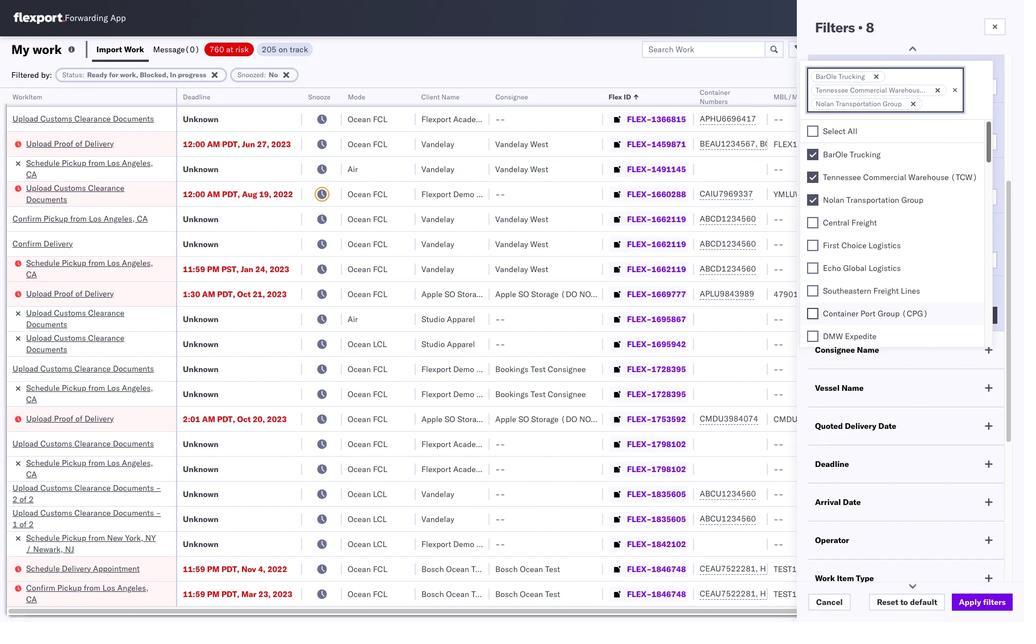 Task type: vqa. For each thing, say whether or not it's contained in the screenshot.
(0)
yes



Task type: locate. For each thing, give the bounding box(es) containing it.
2023 right 23,
[[273, 589, 292, 599]]

13 unknown from the top
[[183, 539, 219, 549]]

clearance inside upload customs clearance documents - 1 of 2
[[74, 508, 111, 518]]

confirm delivery button
[[12, 238, 73, 250]]

test123456 up cancel 'button'
[[774, 564, 822, 574]]

flex-1728395
[[627, 364, 686, 374], [627, 389, 686, 399]]

1 horizontal spatial operator
[[916, 93, 943, 101]]

0 vertical spatial 1798102
[[652, 439, 686, 449]]

tennessee commercial warehouse (tcw) up 2 button
[[823, 172, 978, 182]]

oct left 20,
[[237, 414, 251, 424]]

proof
[[54, 138, 73, 149], [54, 288, 73, 299], [54, 413, 73, 423]]

numbers inside the container numbers
[[700, 97, 728, 106]]

ocean lcl
[[348, 339, 387, 349], [348, 489, 387, 499], [348, 514, 387, 524], [348, 539, 387, 549]]

4 jawla from the top
[[943, 514, 963, 524]]

3 west from the top
[[530, 214, 548, 224]]

pdt, left aug
[[222, 189, 240, 199]]

2023 right 20,
[[267, 414, 287, 424]]

work left item
[[815, 573, 835, 583]]

pickup for confirm pickup from los angeles, ca link for the bottommost the confirm pickup from los angeles, ca button
[[57, 583, 82, 593]]

port for arrival
[[843, 116, 859, 127]]

deadline down progress
[[183, 93, 210, 101]]

nolan up arrival port
[[816, 99, 834, 108]]

flexport
[[421, 114, 451, 124], [421, 189, 451, 199], [421, 364, 451, 374], [421, 389, 451, 399], [421, 439, 451, 449], [421, 464, 451, 474], [421, 539, 451, 549]]

0 vertical spatial flexport academy
[[421, 114, 486, 124]]

1 vertical spatial flex-1846748
[[627, 589, 686, 599]]

0 vertical spatial 12:00
[[183, 139, 205, 149]]

1 1798102 from the top
[[652, 439, 686, 449]]

flex-1728395 down flex-1695942 at the bottom right of the page
[[627, 364, 686, 374]]

2 upload proof of delivery link from the top
[[26, 288, 114, 299]]

at
[[226, 44, 233, 54]]

pm
[[207, 264, 220, 274], [207, 564, 220, 574], [207, 589, 220, 599]]

11:59 up 11:59 pm pdt, mar 23, 2023 at bottom
[[183, 564, 205, 574]]

0 vertical spatial hlxu6269489,
[[760, 564, 818, 574]]

1 vertical spatial operator
[[815, 535, 849, 545]]

jawla
[[943, 139, 963, 149], [943, 164, 963, 174], [943, 189, 963, 199], [943, 514, 963, 524]]

3 down departure
[[828, 82, 833, 92]]

3 schedule pickup from los angeles, ca link from the top
[[26, 382, 161, 405]]

ceau7522281, for 11:59 pm pdt, mar 23, 2023
[[700, 588, 758, 599]]

2 right 1
[[29, 519, 34, 529]]

oct for 20,
[[237, 414, 251, 424]]

nolan inside list box
[[823, 195, 845, 205]]

forwarding app link
[[14, 12, 126, 24]]

1 lcl from the top
[[373, 339, 387, 349]]

1 horizontal spatial (tcw)
[[951, 172, 978, 182]]

0 vertical spatial flex-1798102
[[627, 439, 686, 449]]

confirm pickup from los angeles, ca inside button
[[26, 583, 149, 604]]

confirm pickup from los angeles, ca up confirm delivery
[[12, 213, 148, 224]]

4 gaurav from the top
[[916, 514, 941, 524]]

2 vertical spatial upload proof of delivery link
[[26, 413, 114, 424]]

2 ceau7522281, hlxu6269489, hlxu8034992 from the top
[[700, 588, 876, 599]]

pdt, for 27,
[[222, 139, 240, 149]]

1 vertical spatial confirm pickup from los angeles, ca link
[[26, 582, 161, 605]]

schedule inside schedule pickup from new york, ny / newark, nj
[[26, 533, 60, 543]]

1 gaurav jawla from the top
[[916, 139, 963, 149]]

1 hlxu8034992 from the top
[[820, 564, 876, 574]]

1 resize handle column header from the left
[[162, 88, 176, 622]]

pdt, for 21,
[[217, 289, 235, 299]]

port for final
[[836, 172, 852, 182]]

1 vertical spatial transportation
[[847, 195, 899, 205]]

deadline down quoted
[[815, 459, 849, 469]]

1846748 for 2022
[[652, 564, 686, 574]]

1 vertical spatial flexport demo consignee
[[421, 364, 515, 374]]

11 ocean fcl from the top
[[348, 439, 387, 449]]

operator down arrival date
[[815, 535, 849, 545]]

4 ocean fcl from the top
[[348, 214, 387, 224]]

1 vertical spatial container
[[823, 308, 859, 319]]

1 vertical spatial pm
[[207, 564, 220, 574]]

ceau7522281, hlxu6269489, hlxu8034992
[[700, 564, 876, 574], [700, 588, 876, 599]]

4,
[[258, 564, 266, 574]]

1 vertical spatial tennessee
[[823, 172, 861, 182]]

freight up the first choice logistics
[[852, 218, 877, 228]]

2 vertical spatial group
[[878, 308, 900, 319]]

0 vertical spatial confirm pickup from los angeles, ca link
[[12, 213, 148, 224]]

3 button down lines on the right top
[[815, 307, 997, 324]]

tennessee inside list box
[[823, 172, 861, 182]]

schedule for flexport demo shipper
[[26, 533, 60, 543]]

2 3 from the top
[[828, 255, 833, 265]]

4 west from the top
[[530, 239, 548, 249]]

schedule pickup from los angeles, ca for flexport demo consignee
[[26, 383, 153, 404]]

2 upload proof of delivery button from the top
[[26, 288, 114, 300]]

1798102
[[652, 439, 686, 449], [652, 464, 686, 474]]

am for 12:00 am pdt, aug 19, 2022
[[207, 189, 220, 199]]

transportation up arrival port
[[836, 99, 881, 108]]

10 fcl from the top
[[373, 414, 387, 424]]

port down southeastern freight lines
[[861, 308, 876, 319]]

1 1835605 from the top
[[652, 489, 686, 499]]

list box
[[800, 120, 984, 622]]

2 vertical spatial upload proof of delivery
[[26, 413, 114, 423]]

0 vertical spatial transportation
[[836, 99, 881, 108]]

container
[[700, 88, 730, 97], [823, 308, 859, 319]]

0 vertical spatial oct
[[237, 289, 251, 299]]

am for 1:30 am pdt, oct 21, 2023
[[202, 289, 215, 299]]

4 resize handle column header from the left
[[402, 88, 416, 622]]

am for 2:01 am pdt, oct 20, 2023
[[202, 414, 215, 424]]

2 upload proof of delivery from the top
[[26, 288, 114, 299]]

tennessee down 'tcnu1234565' at the top of page
[[823, 172, 861, 182]]

logistics up southeastern freight lines
[[869, 263, 901, 273]]

3 button for carrier name
[[815, 307, 997, 324]]

am left jun
[[207, 139, 220, 149]]

message (0)
[[153, 44, 200, 54]]

1 vertical spatial (tcw)
[[951, 172, 978, 182]]

0 vertical spatial confirm pickup from los angeles, ca
[[12, 213, 148, 224]]

4 unknown from the top
[[183, 239, 219, 249]]

confirm pickup from los angeles, ca for confirm pickup from los angeles, ca link for the bottommost the confirm pickup from los angeles, ca button
[[26, 583, 149, 604]]

2:01 am pdt, oct 20, 2023
[[183, 414, 287, 424]]

0 vertical spatial ceau7522281,
[[700, 564, 758, 574]]

container numbers button
[[694, 86, 757, 106]]

numbers up arrival port
[[815, 93, 843, 101]]

exception
[[846, 44, 883, 54]]

pdt, for 4,
[[221, 564, 239, 574]]

reset to default
[[877, 597, 937, 607]]

freight left lines on the right top
[[873, 286, 899, 296]]

flex-1695867 button
[[609, 311, 688, 327], [609, 311, 688, 327]]

1 1846748 from the top
[[652, 564, 686, 574]]

2 3 button from the top
[[815, 252, 997, 269]]

2022 right 4,
[[267, 564, 287, 574]]

1491145
[[652, 164, 686, 174]]

Search Work text field
[[642, 41, 766, 58]]

nolan transportation group up arrival port
[[816, 99, 902, 108]]

pickup for 2nd schedule pickup from los angeles, ca link from the top of the page
[[62, 258, 86, 268]]

3 pm from the top
[[207, 589, 220, 599]]

pdt, left jun
[[222, 139, 240, 149]]

None checkbox
[[807, 126, 819, 137], [807, 194, 819, 206], [807, 217, 819, 228], [807, 240, 819, 251], [807, 262, 819, 274], [807, 308, 819, 319], [807, 126, 819, 137], [807, 194, 819, 206], [807, 217, 819, 228], [807, 240, 819, 251], [807, 262, 819, 274], [807, 308, 819, 319]]

pickup inside schedule pickup from new york, ny / newark, nj
[[62, 533, 86, 543]]

1 ocean fcl from the top
[[348, 114, 387, 124]]

2 bookings test consignee from the top
[[495, 389, 586, 399]]

0 vertical spatial 1846748
[[652, 564, 686, 574]]

2 12:00 from the top
[[183, 189, 205, 199]]

3 3 button from the top
[[815, 307, 997, 324]]

hlxu8034992 down item
[[820, 588, 876, 599]]

--
[[495, 114, 505, 124], [774, 114, 784, 124], [774, 164, 784, 174], [495, 189, 505, 199], [774, 214, 784, 224], [774, 239, 784, 249], [774, 264, 784, 274], [495, 314, 505, 324], [774, 314, 784, 324], [495, 339, 505, 349], [774, 339, 784, 349], [774, 364, 784, 374], [774, 389, 784, 399], [495, 439, 505, 449], [774, 439, 784, 449], [495, 464, 505, 474], [774, 464, 784, 474], [495, 489, 505, 499], [774, 489, 784, 499], [495, 514, 505, 524], [774, 514, 784, 524], [495, 539, 505, 549], [774, 539, 784, 549]]

studio for ocean lcl
[[421, 339, 445, 349]]

2023 right '27,'
[[271, 139, 291, 149]]

1 vertical spatial freight
[[873, 286, 899, 296]]

3 button
[[815, 78, 997, 95], [815, 252, 997, 269], [815, 307, 997, 324]]

1 apparel from the top
[[447, 314, 475, 324]]

1 vertical spatial flex-1798102
[[627, 464, 686, 474]]

2023 for 12:00 am pdt, jun 27, 2023
[[271, 139, 291, 149]]

11:59 down 11:59 pm pdt, nov 4, 2022
[[183, 589, 205, 599]]

resize handle column header for deadline
[[289, 88, 302, 622]]

ocean fcl
[[348, 114, 387, 124], [348, 139, 387, 149], [348, 189, 387, 199], [348, 214, 387, 224], [348, 239, 387, 249], [348, 264, 387, 274], [348, 289, 387, 299], [348, 364, 387, 374], [348, 389, 387, 399], [348, 414, 387, 424], [348, 439, 387, 449], [348, 464, 387, 474], [348, 564, 387, 574], [348, 589, 387, 599]]

confirm pickup from los angeles, ca for confirm pickup from los angeles, ca link related to topmost the confirm pickup from los angeles, ca button
[[12, 213, 148, 224]]

11:59 up 1:30
[[183, 264, 205, 274]]

12:00 left aug
[[183, 189, 205, 199]]

name down expedite
[[857, 345, 879, 355]]

5 resize handle column header from the left
[[476, 88, 490, 622]]

flex-1846748 for 2022
[[627, 564, 686, 574]]

pickup inside confirm pickup from los angeles, ca
[[57, 583, 82, 593]]

2023 right 21,
[[267, 289, 287, 299]]

am
[[207, 139, 220, 149], [207, 189, 220, 199], [202, 289, 215, 299], [202, 414, 215, 424]]

(tcw) inside list box
[[951, 172, 978, 182]]

confirm pickup from los angeles, ca button down schedule delivery appointment button
[[26, 582, 161, 606]]

12:00 am pdt, jun 27, 2023
[[183, 139, 291, 149]]

caiu7969337
[[700, 189, 753, 199]]

central freight
[[823, 218, 877, 228]]

test123456 down work item type
[[774, 589, 822, 599]]

1 studio apparel from the top
[[421, 314, 475, 324]]

hlxu6269489, for 2022
[[760, 564, 818, 574]]

0 vertical spatial deadline
[[183, 93, 210, 101]]

upload proof of delivery for 2:01 am pdt, oct 20, 2023
[[26, 413, 114, 423]]

schedule pickup from los angeles, ca for flexport academy
[[26, 458, 153, 479]]

2 : from the left
[[264, 70, 266, 79]]

oct left 21,
[[237, 289, 251, 299]]

12 fcl from the top
[[373, 464, 387, 474]]

3 down carrier
[[828, 310, 833, 320]]

upload proof of delivery link for 1:30
[[26, 288, 114, 299]]

1 vertical spatial 12:00
[[183, 189, 205, 199]]

5 flex- from the top
[[627, 214, 652, 224]]

3 button up omkar
[[815, 78, 997, 95]]

1 vertical spatial hlxu8034992
[[820, 588, 876, 599]]

schedule pickup from los angeles, ca inside schedule pickup from los angeles, ca button
[[26, 258, 153, 279]]

1 vertical spatial 1728395
[[652, 389, 686, 399]]

use)
[[523, 289, 544, 299], [597, 289, 618, 299], [523, 414, 544, 424], [597, 414, 618, 424]]

warehouse
[[889, 86, 924, 94], [909, 172, 949, 182]]

schedule delivery appointment button
[[26, 563, 140, 575]]

resize handle column header
[[162, 88, 176, 622], [289, 88, 302, 622], [328, 88, 342, 622], [402, 88, 416, 622], [476, 88, 490, 622], [590, 88, 603, 622], [681, 88, 694, 622], [754, 88, 768, 622], [896, 88, 910, 622], [970, 88, 984, 622], [995, 88, 1009, 622]]

5 west from the top
[[530, 264, 548, 274]]

3 proof from the top
[[54, 413, 73, 423]]

schedule pickup from los angeles, ca for vandelay
[[26, 158, 153, 179]]

1:30 am pdt, oct 21, 2023
[[183, 289, 287, 299]]

am right 2:01
[[202, 414, 215, 424]]

hlxu6269489, for 2023
[[760, 588, 818, 599]]

0 vertical spatial upload proof of delivery button
[[26, 138, 114, 150]]

name right carrier
[[844, 290, 866, 300]]

0 vertical spatial arrival
[[815, 116, 841, 127]]

2 vertical spatial upload proof of delivery button
[[26, 413, 114, 425]]

name right vessel
[[842, 383, 864, 393]]

logistics down (firms
[[869, 240, 901, 251]]

1 vertical spatial flex-1728395
[[627, 389, 686, 399]]

2 abcu1234560 from the top
[[700, 514, 756, 524]]

container down the carrier name
[[823, 308, 859, 319]]

1728395 up 1753592
[[652, 389, 686, 399]]

0 vertical spatial flex-1846748
[[627, 564, 686, 574]]

3 upload proof of delivery from the top
[[26, 413, 114, 423]]

flex
[[609, 93, 622, 101]]

None checkbox
[[807, 149, 819, 160], [807, 172, 819, 183], [807, 285, 819, 297], [807, 331, 819, 342], [807, 149, 819, 160], [807, 172, 819, 183], [807, 285, 819, 297], [807, 331, 819, 342]]

flex id
[[609, 93, 631, 101]]

vessel
[[815, 383, 840, 393]]

2 demo from the top
[[453, 364, 474, 374]]

upload proof of delivery button
[[26, 138, 114, 150], [26, 288, 114, 300], [26, 413, 114, 425]]

pdt, left mar
[[221, 589, 239, 599]]

1 studio from the top
[[421, 314, 445, 324]]

batch action button
[[942, 41, 1017, 58]]

3 button up lines on the right top
[[815, 252, 997, 269]]

2 pm from the top
[[207, 564, 220, 574]]

filtered by:
[[11, 70, 52, 80]]

3 1662119 from the top
[[652, 264, 686, 274]]

5 vandelay west from the top
[[495, 264, 548, 274]]

new
[[107, 533, 123, 543]]

2 vertical spatial proof
[[54, 413, 73, 423]]

upload
[[12, 113, 38, 124], [26, 138, 52, 149], [26, 183, 52, 193], [26, 288, 52, 299], [26, 308, 52, 318], [26, 333, 52, 343], [12, 363, 38, 373], [26, 413, 52, 423], [12, 438, 38, 448], [12, 483, 38, 493], [12, 508, 38, 518]]

container inside button
[[700, 88, 730, 97]]

customs inside 'upload customs clearance documents - 2 of 2'
[[40, 483, 72, 493]]

1846748 for 2023
[[652, 589, 686, 599]]

5 flexport from the top
[[421, 439, 451, 449]]

1 vertical spatial deadline
[[815, 459, 849, 469]]

2 vertical spatial flexport academy
[[421, 464, 486, 474]]

hlxu8034992 for 2023
[[820, 588, 876, 599]]

8
[[866, 19, 874, 36]]

test123456 for 11:59 pm pdt, nov 4, 2022
[[774, 564, 822, 574]]

flex-1695942 button
[[609, 336, 688, 352], [609, 336, 688, 352]]

nolan up central
[[823, 195, 845, 205]]

los inside confirm pickup from los angeles, ca
[[102, 583, 115, 593]]

2 vertical spatial 3
[[828, 310, 833, 320]]

2 studio from the top
[[421, 339, 445, 349]]

arrival for arrival date
[[815, 497, 841, 507]]

2 ceau7522281, from the top
[[700, 588, 758, 599]]

flex-1366815
[[627, 114, 686, 124]]

container for container port group (cpg)
[[823, 308, 859, 319]]

1 vertical spatial abcd1234560
[[700, 239, 756, 249]]

work inside button
[[124, 44, 144, 54]]

1 vertical spatial date
[[843, 497, 861, 507]]

operator up omkar
[[916, 93, 943, 101]]

abcu1234560 for upload customs clearance documents - 2 of 2
[[700, 489, 756, 499]]

flex1459871
[[774, 139, 827, 149]]

risk
[[235, 44, 249, 54]]

1 vertical spatial barole
[[823, 149, 848, 160]]

first
[[823, 240, 839, 251]]

warehouse up 2 button
[[909, 172, 949, 182]]

2 11:59 from the top
[[183, 564, 205, 574]]

11:59 pm pdt, mar 23, 2023
[[183, 589, 292, 599]]

am left aug
[[207, 189, 220, 199]]

schedule inside "link"
[[26, 563, 60, 573]]

nolan transportation group up central freight
[[823, 195, 924, 205]]

2 vertical spatial confirm
[[26, 583, 55, 593]]

0 vertical spatial flex-1728395
[[627, 364, 686, 374]]

flex-1728395 up flex-1753592
[[627, 389, 686, 399]]

so
[[445, 289, 455, 299], [518, 289, 529, 299], [445, 414, 455, 424], [518, 414, 529, 424]]

0 vertical spatial upload proof of delivery link
[[26, 138, 114, 149]]

2 vertical spatial academy
[[453, 464, 486, 474]]

upload customs clearance documents - 1 of 2 button
[[12, 507, 164, 531]]

3 for departure
[[828, 82, 833, 92]]

am right 1:30
[[202, 289, 215, 299]]

0 vertical spatial bookings test consignee
[[495, 364, 586, 374]]

20 flex- from the top
[[627, 589, 652, 599]]

confirm pickup from los angeles, ca
[[12, 213, 148, 224], [26, 583, 149, 604]]

0 horizontal spatial date
[[843, 497, 861, 507]]

•
[[858, 19, 863, 36]]

3 schedule from the top
[[26, 383, 60, 393]]

2 vertical spatial 11:59
[[183, 589, 205, 599]]

gaurav jawla for caiu7969337
[[916, 189, 963, 199]]

consignee button
[[490, 90, 592, 102]]

2 jawla from the top
[[943, 164, 963, 174]]

2 air from the top
[[348, 314, 358, 324]]

barole down departure
[[816, 72, 837, 81]]

4 lcl from the top
[[373, 539, 387, 549]]

0 vertical spatial 1662119
[[652, 214, 686, 224]]

2 inside upload customs clearance documents - 1 of 2
[[29, 519, 34, 529]]

3 flex-1662119 from the top
[[627, 264, 686, 274]]

0 vertical spatial flex-1662119
[[627, 214, 686, 224]]

3 down first
[[828, 255, 833, 265]]

confirm pickup from los angeles, ca down schedule delivery appointment button
[[26, 583, 149, 604]]

pdt, left nov
[[221, 564, 239, 574]]

name inside the client name button
[[442, 93, 460, 101]]

24,
[[255, 264, 268, 274]]

dmw
[[823, 331, 843, 341]]

2 flexport academy from the top
[[421, 439, 486, 449]]

confirm pickup from los angeles, ca button up confirm delivery
[[12, 213, 148, 225]]

1 vertical spatial nolan
[[823, 195, 845, 205]]

pdt, down pst, at the left of the page
[[217, 289, 235, 299]]

1 horizontal spatial numbers
[[815, 93, 843, 101]]

work right import
[[124, 44, 144, 54]]

1 vertical spatial ceau7522281,
[[700, 588, 758, 599]]

1 vertical spatial 1835605
[[652, 514, 686, 524]]

: for status
[[82, 70, 84, 79]]

2 vertical spatial abcd1234560
[[700, 264, 756, 274]]

3 demo from the top
[[453, 389, 474, 399]]

2 flex-1835605 from the top
[[627, 514, 686, 524]]

2 1662119 from the top
[[652, 239, 686, 249]]

status : ready for work, blocked, in progress
[[62, 70, 206, 79]]

1 schedule pickup from los angeles, ca from the top
[[26, 158, 153, 179]]

1 flex-1835605 from the top
[[627, 489, 686, 499]]

barole trucking down 'tcnu1234565' at the top of page
[[823, 149, 881, 160]]

2 gaurav jawla from the top
[[916, 164, 963, 174]]

9 ocean fcl from the top
[[348, 389, 387, 399]]

beau1234567, bozo1234565, tcnu1234565
[[700, 139, 876, 149]]

port right final
[[836, 172, 852, 182]]

resize handle column header for flex id
[[681, 88, 694, 622]]

confirm pickup from los angeles, ca link down schedule delivery appointment button
[[26, 582, 161, 605]]

0 vertical spatial academy
[[453, 114, 486, 124]]

0 vertical spatial 1728395
[[652, 364, 686, 374]]

confirm pickup from los angeles, ca link up confirm delivery
[[12, 213, 148, 224]]

transportation up central freight
[[847, 195, 899, 205]]

0 vertical spatial bookings
[[495, 364, 529, 374]]

upload inside 'upload customs clearance documents - 2 of 2'
[[12, 483, 38, 493]]

container inside list box
[[823, 308, 859, 319]]

flex-1835605
[[627, 489, 686, 499], [627, 514, 686, 524]]

port up 'tcnu1234565' at the top of page
[[843, 116, 859, 127]]

2022 right 19,
[[273, 189, 293, 199]]

pm left pst, at the left of the page
[[207, 264, 220, 274]]

0 vertical spatial container
[[700, 88, 730, 97]]

abcu1234560
[[700, 489, 756, 499], [700, 514, 756, 524]]

trucking down 'tcnu1234565' at the top of page
[[850, 149, 881, 160]]

0 vertical spatial 11:59
[[183, 264, 205, 274]]

oct for 21,
[[237, 289, 251, 299]]

pdt, for 23,
[[221, 589, 239, 599]]

1846748
[[652, 564, 686, 574], [652, 589, 686, 599]]

warehouse up omkar
[[889, 86, 924, 94]]

logistics for echo global logistics
[[869, 263, 901, 273]]

container up aphu6696417
[[700, 88, 730, 97]]

0 vertical spatial upload proof of delivery
[[26, 138, 114, 149]]

ceau7522281, hlxu6269489, hlxu8034992 for 11:59 pm pdt, nov 4, 2022
[[700, 564, 876, 574]]

commercial down departure port at right top
[[850, 86, 887, 94]]

0 horizontal spatial (tcw)
[[925, 86, 948, 94]]

documents inside 'upload customs clearance documents - 2 of 2'
[[113, 483, 154, 493]]

1 horizontal spatial container
[[823, 308, 859, 319]]

upload inside upload customs clearance documents - 1 of 2
[[12, 508, 38, 518]]

delivery
[[85, 138, 114, 149], [44, 238, 73, 249], [85, 288, 114, 299], [85, 413, 114, 423], [845, 421, 876, 431], [62, 563, 91, 573]]

1 vertical spatial upload proof of delivery
[[26, 288, 114, 299]]

flex-1846748 for 2023
[[627, 589, 686, 599]]

3
[[828, 82, 833, 92], [828, 255, 833, 265], [828, 310, 833, 320]]

commercial up 2 button
[[863, 172, 906, 182]]

by:
[[41, 70, 52, 80]]

0 vertical spatial abcu1234560
[[700, 489, 756, 499]]

name right client
[[442, 93, 460, 101]]

numbers up aphu6696417
[[700, 97, 728, 106]]

cancel button
[[808, 594, 851, 611]]

3 upload proof of delivery button from the top
[[26, 413, 114, 425]]

2 logistics from the top
[[869, 263, 901, 273]]

2 schedule pickup from los angeles, ca from the top
[[26, 258, 153, 279]]

pm down 11:59 pm pdt, nov 4, 2022
[[207, 589, 220, 599]]

4 vandelay west from the top
[[495, 239, 548, 249]]

4 gaurav jawla from the top
[[916, 514, 963, 524]]

of inside 'upload customs clearance documents - 2 of 2'
[[19, 494, 27, 504]]

gaurav for caiu7969337
[[916, 189, 941, 199]]

0 vertical spatial air
[[348, 164, 358, 174]]

11:59 for 11:59 pm pdt, mar 23, 2023
[[183, 589, 205, 599]]

terminal
[[815, 227, 848, 237]]

3 upload proof of delivery link from the top
[[26, 413, 114, 424]]

1 vertical spatial confirm pickup from los angeles, ca button
[[26, 582, 161, 606]]

1 vertical spatial arrival
[[815, 497, 841, 507]]

oct
[[237, 289, 251, 299], [237, 414, 251, 424]]

hlxu6269489,
[[760, 564, 818, 574], [760, 588, 818, 599]]

2 vertical spatial pm
[[207, 589, 220, 599]]

trucking down departure port at right top
[[839, 72, 865, 81]]

1 schedule from the top
[[26, 158, 60, 168]]

pm for mar
[[207, 589, 220, 599]]

0 vertical spatial hlxu8034992
[[820, 564, 876, 574]]

1 vertical spatial flexport academy
[[421, 439, 486, 449]]

1 vertical spatial abcu1234560
[[700, 514, 756, 524]]

schedule for flexport academy
[[26, 458, 60, 468]]

0 vertical spatial 1835605
[[652, 489, 686, 499]]

jawla for abcu1234560
[[943, 514, 963, 524]]

10 ocean fcl from the top
[[348, 414, 387, 424]]

upload proof of delivery button for 1:30 am pdt, oct 21, 2023
[[26, 288, 114, 300]]

1366815
[[652, 114, 686, 124]]

0 horizontal spatial work
[[124, 44, 144, 54]]

studio apparel
[[421, 314, 475, 324], [421, 339, 475, 349]]

1 vertical spatial confirm
[[12, 238, 42, 249]]

barole down 4
[[823, 149, 848, 160]]

hlxu8034992 up cancel
[[820, 564, 876, 574]]

flex-1459871 button
[[609, 136, 688, 152], [609, 136, 688, 152]]

bosch ocean test
[[421, 564, 486, 574], [495, 564, 560, 574], [421, 589, 486, 599], [495, 589, 560, 599]]

flex-1366815 button
[[609, 111, 688, 127], [609, 111, 688, 127]]

0 vertical spatial test123456
[[774, 564, 822, 574]]

1 vertical spatial 3 button
[[815, 252, 997, 269]]

am for 12:00 am pdt, jun 27, 2023
[[207, 139, 220, 149]]

9 resize handle column header from the left
[[896, 88, 910, 622]]

gaurav for abcu1234560
[[916, 514, 941, 524]]

3 unknown from the top
[[183, 214, 219, 224]]

dmw expedite
[[823, 331, 877, 341]]

6 resize handle column header from the left
[[590, 88, 603, 622]]

3 11:59 from the top
[[183, 589, 205, 599]]

confirm for the bottommost the confirm pickup from los angeles, ca button
[[26, 583, 55, 593]]

: left no
[[264, 70, 266, 79]]

air for studio apparel
[[348, 314, 358, 324]]

2 vertical spatial flex-1662119
[[627, 264, 686, 274]]

1 vertical spatial test123456
[[774, 589, 822, 599]]

(cpg)
[[902, 308, 928, 319]]

port down exception
[[856, 61, 872, 72]]

bookings test consignee
[[495, 364, 586, 374], [495, 389, 586, 399]]

air
[[348, 164, 358, 174], [348, 314, 358, 324]]

ceau7522281, hlxu6269489, hlxu8034992 for 11:59 pm pdt, mar 23, 2023
[[700, 588, 876, 599]]

port inside list box
[[861, 308, 876, 319]]

port for departure
[[856, 61, 872, 72]]

1 vertical spatial logistics
[[869, 263, 901, 273]]

upload customs clearance documents - 1 of 2 link
[[12, 507, 164, 530]]

schedule pickup from los angeles, ca link for vandelay
[[26, 157, 161, 180]]

apple
[[421, 289, 443, 299], [495, 289, 516, 299], [421, 414, 443, 424], [495, 414, 516, 424]]

pdt, left 20,
[[217, 414, 235, 424]]

on
[[279, 44, 288, 54]]

group
[[883, 99, 902, 108], [901, 195, 924, 205], [878, 308, 900, 319]]

12:00 left jun
[[183, 139, 205, 149]]

confirm for topmost the confirm pickup from los angeles, ca button
[[12, 213, 42, 224]]

None text field
[[925, 99, 936, 108]]

confirm
[[12, 213, 42, 224], [12, 238, 42, 249], [26, 583, 55, 593]]

11:59
[[183, 264, 205, 274], [183, 564, 205, 574], [183, 589, 205, 599]]

5 fcl from the top
[[373, 239, 387, 249]]

tennessee commercial warehouse (tcw) down exception
[[816, 86, 948, 94]]

gaurav for beau1234567, bozo1234565, tcnu1234565
[[916, 139, 941, 149]]

gaurav jawla for beau1234567, bozo1234565, tcnu1234565
[[916, 139, 963, 149]]

3 lcl from the top
[[373, 514, 387, 524]]

0 vertical spatial proof
[[54, 138, 73, 149]]

1 vertical spatial air
[[348, 314, 358, 324]]

: left ready
[[82, 70, 84, 79]]

2 down final port
[[828, 192, 833, 202]]

from inside schedule pickup from new york, ny / newark, nj
[[88, 533, 105, 543]]

14 fcl from the top
[[373, 589, 387, 599]]

1 vertical spatial ceau7522281, hlxu6269489, hlxu8034992
[[700, 588, 876, 599]]

0 vertical spatial 3
[[828, 82, 833, 92]]

0 vertical spatial confirm
[[12, 213, 42, 224]]

filters
[[983, 597, 1006, 607]]

2023 right 24,
[[270, 264, 289, 274]]

1 horizontal spatial deadline
[[815, 459, 849, 469]]

2 1835605 from the top
[[652, 514, 686, 524]]

1728395 down 1695942
[[652, 364, 686, 374]]

2 up /
[[29, 494, 34, 504]]

1 vertical spatial 11:59
[[183, 564, 205, 574]]

11:59 for 11:59 pm pst, jan 24, 2023
[[183, 264, 205, 274]]

item
[[837, 573, 854, 583]]

12:00
[[183, 139, 205, 149], [183, 189, 205, 199]]

tennessee down departure
[[816, 86, 848, 94]]

1 vertical spatial bookings
[[495, 389, 529, 399]]

apply filters
[[959, 597, 1006, 607]]

1 3 button from the top
[[815, 78, 997, 95]]

pm up 11:59 pm pdt, mar 23, 2023 at bottom
[[207, 564, 220, 574]]

barole trucking down departure port at right top
[[816, 72, 865, 81]]



Task type: describe. For each thing, give the bounding box(es) containing it.
aug
[[242, 189, 257, 199]]

flex-1842102
[[627, 539, 686, 549]]

1 vandelay west from the top
[[495, 139, 548, 149]]

arrival date
[[815, 497, 861, 507]]

consignee inside 'button'
[[495, 93, 528, 101]]

1660288
[[652, 189, 686, 199]]

hlxu8034992 for 2022
[[820, 564, 876, 574]]

name for consignee name
[[857, 345, 879, 355]]

Search Shipments (/) text field
[[807, 10, 916, 27]]

pm for nov
[[207, 564, 220, 574]]

14 flex- from the top
[[627, 439, 652, 449]]

0 vertical spatial (tcw)
[[925, 86, 948, 94]]

freight for central
[[852, 218, 877, 228]]

file
[[830, 44, 844, 54]]

0 vertical spatial barole
[[816, 72, 837, 81]]

2 academy from the top
[[453, 439, 486, 449]]

work item type
[[815, 573, 874, 583]]

upload customs clearance documents - 2 of 2 link
[[12, 482, 164, 505]]

1 vertical spatial barole trucking
[[823, 149, 881, 160]]

1 horizontal spatial work
[[815, 573, 835, 583]]

pdt, for 20,
[[217, 414, 235, 424]]

3 ocean fcl from the top
[[348, 189, 387, 199]]

nov
[[241, 564, 256, 574]]

13 ocean fcl from the top
[[348, 564, 387, 574]]

7 ocean fcl from the top
[[348, 289, 387, 299]]

first choice logistics
[[823, 240, 901, 251]]

workitem button
[[7, 90, 165, 102]]

2022 for 12:00 am pdt, aug 19, 2022
[[273, 189, 293, 199]]

7 fcl from the top
[[373, 289, 387, 299]]

logistics for first choice logistics
[[869, 240, 901, 251]]

arrival for arrival port
[[815, 116, 841, 127]]

2023 for 1:30 am pdt, oct 21, 2023
[[267, 289, 287, 299]]

8 fcl from the top
[[373, 364, 387, 374]]

3 flexport demo consignee from the top
[[421, 389, 515, 399]]

0 vertical spatial nolan
[[816, 99, 834, 108]]

filters
[[815, 19, 855, 36]]

select
[[823, 126, 846, 136]]

6 fcl from the top
[[373, 264, 387, 274]]

0 vertical spatial group
[[883, 99, 902, 108]]

18 flex- from the top
[[627, 539, 652, 549]]

name for client name
[[442, 93, 460, 101]]

pickup for vandelay schedule pickup from los angeles, ca link
[[62, 158, 86, 168]]

container numbers
[[700, 88, 730, 106]]

apply filters button
[[952, 594, 1013, 611]]

3 vandelay west from the top
[[495, 214, 548, 224]]

1 west from the top
[[530, 139, 548, 149]]

13 flex- from the top
[[627, 414, 652, 424]]

11:59 for 11:59 pm pdt, nov 4, 2022
[[183, 564, 205, 574]]

resize handle column header for consignee
[[590, 88, 603, 622]]

all
[[848, 126, 857, 136]]

jawla for caiu7969337
[[943, 189, 963, 199]]

1842102
[[652, 539, 686, 549]]

1 flex-1798102 from the top
[[627, 439, 686, 449]]

2 inside 2 button
[[828, 192, 833, 202]]

numbers for mbl/mawb numbers
[[815, 93, 843, 101]]

container for container numbers
[[700, 88, 730, 97]]

2 schedule from the top
[[26, 258, 60, 268]]

1 upload proof of delivery button from the top
[[26, 138, 114, 150]]

apparel for ocean lcl
[[447, 339, 475, 349]]

savant
[[942, 114, 966, 124]]

of inside upload customs clearance documents - 1 of 2
[[19, 519, 27, 529]]

1695942
[[652, 339, 686, 349]]

echo
[[823, 263, 841, 273]]

schedule for vandelay
[[26, 158, 60, 168]]

documents inside upload customs clearance documents - 1 of 2
[[113, 508, 154, 518]]

mbl/mawb
[[774, 93, 813, 101]]

ymluw236679313
[[774, 189, 847, 199]]

in
[[170, 70, 176, 79]]

1 flex-1662119 from the top
[[627, 214, 686, 224]]

0 vertical spatial warehouse
[[889, 86, 924, 94]]

1 flexport demo consignee from the top
[[421, 189, 515, 199]]

10 unknown from the top
[[183, 464, 219, 474]]

studio apparel for air
[[421, 314, 475, 324]]

9 fcl from the top
[[373, 389, 387, 399]]

my
[[11, 41, 29, 57]]

0 vertical spatial trucking
[[839, 72, 865, 81]]

departure
[[815, 61, 854, 72]]

3 ocean lcl from the top
[[348, 514, 387, 524]]

lines
[[901, 286, 920, 296]]

11:59 pm pst, jan 24, 2023
[[183, 264, 289, 274]]

16 flex- from the top
[[627, 489, 652, 499]]

2 vandelay west from the top
[[495, 164, 548, 174]]

confirm for confirm delivery button on the top left of the page
[[12, 238, 42, 249]]

2 schedule pickup from los angeles, ca link from the top
[[26, 257, 161, 280]]

3 flex- from the top
[[627, 164, 652, 174]]

1 ocean lcl from the top
[[348, 339, 387, 349]]

1 proof from the top
[[54, 138, 73, 149]]

jan
[[241, 264, 253, 274]]

carrier
[[815, 290, 842, 300]]

flex-1835605 for upload customs clearance documents - 1 of 2
[[627, 514, 686, 524]]

2023 for 11:59 pm pdt, mar 23, 2023
[[273, 589, 292, 599]]

schedule pickup from new york, ny / newark, nj
[[26, 533, 156, 554]]

4 ocean lcl from the top
[[348, 539, 387, 549]]

2 west from the top
[[530, 164, 548, 174]]

1 upload proof of delivery link from the top
[[26, 138, 114, 149]]

quoted delivery date
[[815, 421, 896, 431]]

9 unknown from the top
[[183, 439, 219, 449]]

client name
[[421, 93, 460, 101]]

confirm delivery link
[[12, 238, 73, 249]]

1:30
[[183, 289, 200, 299]]

deadline inside button
[[183, 93, 210, 101]]

resize handle column header for mbl/mawb numbers
[[896, 88, 910, 622]]

0 vertical spatial barole trucking
[[816, 72, 865, 81]]

jun
[[242, 139, 255, 149]]

0 horizontal spatial operator
[[815, 535, 849, 545]]

3 flexport from the top
[[421, 364, 451, 374]]

2022 for 11:59 pm pdt, nov 4, 2022
[[267, 564, 287, 574]]

container port group (cpg)
[[823, 308, 928, 319]]

13 fcl from the top
[[373, 564, 387, 574]]

1 flex-1728395 from the top
[[627, 364, 686, 374]]

11 flex- from the top
[[627, 364, 652, 374]]

2 flex-1662119 from the top
[[627, 239, 686, 249]]

10 resize handle column header from the left
[[970, 88, 984, 622]]

1695867
[[652, 314, 686, 324]]

11 resize handle column header from the left
[[995, 88, 1009, 622]]

6 unknown from the top
[[183, 339, 219, 349]]

2023 for 11:59 pm pst, jan 24, 2023
[[270, 264, 289, 274]]

8 flex- from the top
[[627, 289, 652, 299]]

1 bookings from the top
[[495, 364, 529, 374]]

12:00 for 12:00 am pdt, aug 19, 2022
[[183, 189, 205, 199]]

9 flex- from the top
[[627, 314, 652, 324]]

aphu6696417
[[700, 114, 756, 124]]

schedule pickup from los angeles, ca link for flexport demo consignee
[[26, 382, 161, 405]]

clearance inside 'upload customs clearance documents - 2 of 2'
[[74, 483, 111, 493]]

upload proof of delivery button for 2:01 am pdt, oct 20, 2023
[[26, 413, 114, 425]]

schedule for flexport demo consignee
[[26, 383, 60, 393]]

final
[[815, 172, 834, 182]]

: for snoozed
[[264, 70, 266, 79]]

vessel name
[[815, 383, 864, 393]]

4 flex- from the top
[[627, 189, 652, 199]]

2 1798102 from the top
[[652, 464, 686, 474]]

trucking inside list box
[[850, 149, 881, 160]]

schedule pickup from los angeles, ca button
[[26, 257, 161, 281]]

0 vertical spatial commercial
[[850, 86, 887, 94]]

flex id button
[[603, 90, 683, 102]]

upload proof of delivery link for 2:01
[[26, 413, 114, 424]]

1 unknown from the top
[[183, 114, 219, 124]]

commercial inside list box
[[863, 172, 906, 182]]

2 unknown from the top
[[183, 164, 219, 174]]

work
[[33, 41, 62, 57]]

pm for jan
[[207, 264, 220, 274]]

filters • 8
[[815, 19, 874, 36]]

1669777
[[652, 289, 686, 299]]

resize handle column header for workitem
[[162, 88, 176, 622]]

name for vessel name
[[842, 383, 864, 393]]

4
[[828, 137, 833, 147]]

3 button for departure port
[[815, 78, 997, 95]]

2 ocean lcl from the top
[[348, 489, 387, 499]]

2 button
[[815, 189, 997, 206]]

reset to default button
[[869, 594, 945, 611]]

schedule pickup from los angeles, ca link for flexport academy
[[26, 457, 161, 480]]

resize handle column header for mode
[[402, 88, 416, 622]]

3 abcd1234560 from the top
[[700, 264, 756, 274]]

forwarding
[[65, 13, 108, 24]]

205
[[262, 44, 277, 54]]

for
[[109, 70, 118, 79]]

4 flexport from the top
[[421, 389, 451, 399]]

5 unknown from the top
[[183, 314, 219, 324]]

19 flex- from the top
[[627, 564, 652, 574]]

proof for 2:01
[[54, 413, 73, 423]]

freight for southeastern
[[873, 286, 899, 296]]

12 unknown from the top
[[183, 514, 219, 524]]

23,
[[258, 589, 271, 599]]

apply
[[959, 597, 981, 607]]

- inside 'upload customs clearance documents - 2 of 2'
[[156, 483, 161, 493]]

6 ocean fcl from the top
[[348, 264, 387, 274]]

2 up 1
[[12, 494, 17, 504]]

205 on track
[[262, 44, 308, 54]]

upload customs clearance documents - 1 of 2
[[12, 508, 161, 529]]

gaurav jawla for abcu1234560
[[916, 514, 963, 524]]

expedite
[[845, 331, 877, 341]]

cmdu39849018
[[774, 414, 837, 424]]

port for container
[[861, 308, 876, 319]]

0 vertical spatial tennessee
[[816, 86, 848, 94]]

bozo1234565,
[[760, 139, 818, 149]]

8 unknown from the top
[[183, 389, 219, 399]]

resize handle column header for container numbers
[[754, 88, 768, 622]]

proof for 1:30
[[54, 288, 73, 299]]

1 bookings test consignee from the top
[[495, 364, 586, 374]]

pst,
[[221, 264, 239, 274]]

3 resize handle column header from the left
[[328, 88, 342, 622]]

blocked,
[[140, 70, 168, 79]]

15 flex- from the top
[[627, 464, 652, 474]]

0 vertical spatial tennessee commercial warehouse (tcw)
[[816, 86, 948, 94]]

choice
[[841, 240, 867, 251]]

aplu9843989
[[700, 289, 754, 299]]

resize handle column header for client name
[[476, 88, 490, 622]]

flex-1695867
[[627, 314, 686, 324]]

2 abcd1234560 from the top
[[700, 239, 756, 249]]

appointment
[[93, 563, 140, 573]]

7 flexport from the top
[[421, 539, 451, 549]]

1 vertical spatial group
[[901, 195, 924, 205]]

flex-1835605 for upload customs clearance documents - 2 of 2
[[627, 489, 686, 499]]

pdt, for 19,
[[222, 189, 240, 199]]

2 flex-1798102 from the top
[[627, 464, 686, 474]]

pickup for flexport demo consignee schedule pickup from los angeles, ca link
[[62, 383, 86, 393]]

app
[[110, 13, 126, 24]]

tennessee commercial warehouse (tcw) inside list box
[[823, 172, 978, 182]]

pickup for schedule pickup from new york, ny / newark, nj link
[[62, 533, 86, 543]]

status
[[62, 70, 82, 79]]

flex-1459871
[[627, 139, 686, 149]]

import work
[[96, 44, 144, 54]]

air for vandelay
[[348, 164, 358, 174]]

pickup for confirm pickup from los angeles, ca link related to topmost the confirm pickup from los angeles, ca button
[[44, 213, 68, 224]]

12 ocean fcl from the top
[[348, 464, 387, 474]]

11 unknown from the top
[[183, 489, 219, 499]]

arrival port
[[815, 116, 859, 127]]

select all
[[823, 126, 857, 136]]

import
[[96, 44, 122, 54]]

mode button
[[342, 90, 404, 102]]

2 fcl from the top
[[373, 139, 387, 149]]

1 fcl from the top
[[373, 114, 387, 124]]

pickup for schedule pickup from los angeles, ca link associated with flexport academy
[[62, 458, 86, 468]]

1 flexport academy from the top
[[421, 114, 486, 124]]

1835605 for upload customs clearance documents - 2 of 2
[[652, 489, 686, 499]]

southeastern
[[823, 286, 871, 296]]

list box containing select all
[[800, 120, 984, 622]]

7 unknown from the top
[[183, 364, 219, 374]]

flex-1660288
[[627, 189, 686, 199]]

11 fcl from the top
[[373, 439, 387, 449]]

1835605 for upload customs clearance documents - 1 of 2
[[652, 514, 686, 524]]

default
[[910, 597, 937, 607]]

479017491
[[774, 289, 818, 299]]

1 upload proof of delivery from the top
[[26, 138, 114, 149]]

2 bookings from the top
[[495, 389, 529, 399]]

test123456 for 11:59 pm pdt, mar 23, 2023
[[774, 589, 822, 599]]

customs inside upload customs clearance documents - 1 of 2
[[40, 508, 72, 518]]

warehouse inside list box
[[909, 172, 949, 182]]

abcu1234560 for upload customs clearance documents - 1 of 2
[[700, 514, 756, 524]]

jawla for beau1234567, bozo1234565, tcnu1234565
[[943, 139, 963, 149]]

12 flex- from the top
[[627, 389, 652, 399]]

studio apparel for ocean lcl
[[421, 339, 475, 349]]

1 academy from the top
[[453, 114, 486, 124]]

1753592
[[652, 414, 686, 424]]

10 flex- from the top
[[627, 339, 652, 349]]

1 flex- from the top
[[627, 114, 652, 124]]

terminal (firms code)
[[815, 227, 880, 245]]

6 flexport from the top
[[421, 464, 451, 474]]

3 for carrier
[[828, 310, 833, 320]]

id
[[624, 93, 631, 101]]

3 fcl from the top
[[373, 189, 387, 199]]

work,
[[120, 70, 138, 79]]

- inside upload customs clearance documents - 1 of 2
[[156, 508, 161, 518]]

0 vertical spatial operator
[[916, 93, 943, 101]]

flexport. image
[[14, 12, 65, 24]]

0 vertical spatial confirm pickup from los angeles, ca button
[[12, 213, 148, 225]]

2:01
[[183, 414, 200, 424]]

forwarding app
[[65, 13, 126, 24]]

2 flex-1728395 from the top
[[627, 389, 686, 399]]

1
[[12, 519, 17, 529]]

2 1728395 from the top
[[652, 389, 686, 399]]

1 flexport from the top
[[421, 114, 451, 124]]

flex-1753592
[[627, 414, 686, 424]]

5 ocean fcl from the top
[[348, 239, 387, 249]]

transportation inside list box
[[847, 195, 899, 205]]

nolan transportation group inside list box
[[823, 195, 924, 205]]

consignee name
[[815, 345, 879, 355]]

1 horizontal spatial date
[[878, 421, 896, 431]]

/
[[26, 544, 31, 554]]

confirm pickup from los angeles, ca link for the bottommost the confirm pickup from los angeles, ca button
[[26, 582, 161, 605]]

1 1662119 from the top
[[652, 214, 686, 224]]

14 ocean fcl from the top
[[348, 589, 387, 599]]

ready
[[87, 70, 107, 79]]

snoozed
[[238, 70, 264, 79]]

my work
[[11, 41, 62, 57]]

12:00 for 12:00 am pdt, jun 27, 2023
[[183, 139, 205, 149]]

global
[[843, 263, 867, 273]]

omkar savant
[[916, 114, 966, 124]]

2023 for 2:01 am pdt, oct 20, 2023
[[267, 414, 287, 424]]

delivery inside "link"
[[62, 563, 91, 573]]

17 flex- from the top
[[627, 514, 652, 524]]

0 vertical spatial nolan transportation group
[[816, 99, 902, 108]]



